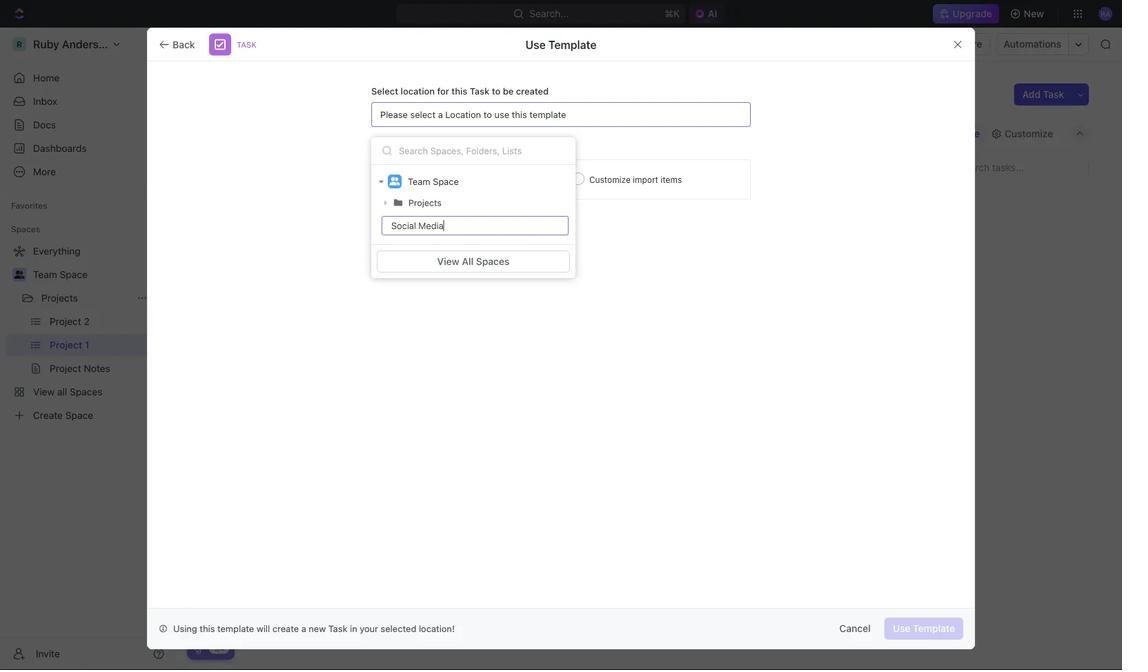 Task type: locate. For each thing, give the bounding box(es) containing it.
0 horizontal spatial use
[[526, 38, 546, 51]]

use
[[526, 38, 546, 51], [894, 623, 911, 635]]

use down the search... on the top
[[526, 38, 546, 51]]

0 vertical spatial customize
[[1005, 128, 1054, 140]]

0 horizontal spatial spaces
[[11, 224, 40, 234]]

tree
[[6, 240, 170, 427]]

add up customize button
[[1023, 89, 1041, 100]]

1 vertical spatial this
[[512, 109, 527, 120]]

search...
[[530, 8, 569, 19]]

0 horizontal spatial space
[[60, 269, 88, 280]]

table link
[[437, 124, 464, 144]]

use template inside button
[[894, 623, 956, 635]]

1 horizontal spatial team
[[202, 38, 226, 50]]

1 vertical spatial spaces
[[476, 256, 510, 267]]

use template
[[526, 38, 597, 51], [894, 623, 956, 635]]

0 horizontal spatial this
[[200, 624, 215, 634]]

1 vertical spatial add
[[340, 196, 355, 205]]

1 vertical spatial a
[[302, 624, 307, 634]]

customize for customize import items
[[590, 175, 631, 184]]

team space up projects link
[[33, 269, 88, 280]]

1 vertical spatial user group image
[[14, 271, 25, 279]]

space down search spaces, folders, lists text box
[[433, 176, 459, 187]]

0 vertical spatial import
[[372, 143, 400, 153]]

0 horizontal spatial a
[[302, 624, 307, 634]]

2 vertical spatial team space
[[33, 269, 88, 280]]

0 horizontal spatial team space link
[[33, 264, 167, 286]]

template up 1/4
[[218, 624, 254, 634]]

spaces inside sidebar navigation
[[11, 224, 40, 234]]

1 horizontal spatial a
[[438, 109, 443, 120]]

team space link
[[184, 36, 260, 52], [33, 264, 167, 286]]

import for import options
[[372, 143, 400, 153]]

1 horizontal spatial import
[[401, 175, 426, 184]]

0 vertical spatial add
[[1023, 89, 1041, 100]]

projects
[[409, 198, 442, 208], [41, 292, 78, 304]]

0 vertical spatial a
[[438, 109, 443, 120]]

team space link inside sidebar navigation
[[33, 264, 167, 286]]

will
[[257, 624, 270, 634]]

import
[[372, 143, 400, 153], [401, 175, 426, 184]]

import down gantt
[[372, 143, 400, 153]]

add up ‎come up with project name link at the top left of page
[[340, 196, 355, 205]]

1 vertical spatial to
[[484, 109, 492, 120]]

using this template will create a new task in your selected location!
[[173, 624, 455, 634]]

docs link
[[6, 114, 170, 136]]

1 horizontal spatial space
[[228, 38, 256, 50]]

0 horizontal spatial add task
[[340, 196, 376, 205]]

1 vertical spatial import
[[401, 175, 426, 184]]

to inside dropdown button
[[484, 109, 492, 120]]

1 vertical spatial space
[[433, 176, 459, 187]]

1 vertical spatial use
[[894, 623, 911, 635]]

location
[[401, 86, 435, 96]]

add task button up customize button
[[1015, 84, 1073, 106]]

please select a location to use this template
[[381, 109, 567, 120]]

‎come
[[248, 240, 275, 252]]

1 horizontal spatial template
[[914, 623, 956, 635]]

to
[[492, 86, 501, 96], [484, 109, 492, 120]]

import right user group image
[[401, 175, 426, 184]]

team space
[[202, 38, 256, 50], [408, 176, 459, 187], [33, 269, 88, 280]]

0 vertical spatial projects
[[409, 198, 442, 208]]

add
[[1023, 89, 1041, 100], [340, 196, 355, 205]]

location!
[[419, 624, 455, 634]]

add task
[[1023, 89, 1065, 100], [340, 196, 376, 205]]

1 horizontal spatial use template
[[894, 623, 956, 635]]

a inside dropdown button
[[438, 109, 443, 120]]

2 vertical spatial team
[[33, 269, 57, 280]]

upgrade link
[[934, 4, 1000, 23]]

add task up name
[[340, 196, 376, 205]]

cancel
[[840, 623, 871, 635]]

1 horizontal spatial this
[[452, 86, 468, 96]]

assignees button
[[528, 159, 592, 176]]

0 horizontal spatial template
[[549, 38, 597, 51]]

projects link
[[41, 287, 131, 309]]

new
[[1025, 8, 1045, 19]]

this
[[452, 86, 468, 96], [512, 109, 527, 120], [200, 624, 215, 634]]

use template right cancel
[[894, 623, 956, 635]]

all
[[462, 256, 474, 267]]

sidebar navigation
[[0, 28, 176, 671]]

0 vertical spatial user group image
[[189, 41, 198, 48]]

project
[[313, 240, 346, 252]]

customize import items
[[590, 175, 682, 184]]

add for the bottom add task button
[[340, 196, 355, 205]]

team space down options
[[408, 176, 459, 187]]

0 horizontal spatial customize
[[590, 175, 631, 184]]

customize up search tasks... text field
[[1005, 128, 1054, 140]]

use
[[495, 109, 510, 120]]

tree containing team space
[[6, 240, 170, 427]]

0 vertical spatial use template
[[526, 38, 597, 51]]

task up customize button
[[1044, 89, 1065, 100]]

1 vertical spatial add task
[[340, 196, 376, 205]]

cancel button
[[832, 618, 880, 640]]

‎come up with project name
[[248, 240, 373, 252]]

a left 'new' at left
[[302, 624, 307, 634]]

to left use
[[484, 109, 492, 120]]

please select a location to use this template button
[[372, 102, 751, 127]]

your
[[360, 624, 378, 634]]

1 vertical spatial use template
[[894, 623, 956, 635]]

location
[[446, 109, 481, 120]]

0 vertical spatial space
[[228, 38, 256, 50]]

1 vertical spatial customize
[[590, 175, 631, 184]]

1 vertical spatial projects
[[41, 292, 78, 304]]

template
[[549, 38, 597, 51], [914, 623, 956, 635]]

for
[[437, 86, 450, 96]]

customize inside button
[[1005, 128, 1054, 140]]

a right select
[[438, 109, 443, 120]]

inbox link
[[6, 90, 170, 113]]

use right cancel
[[894, 623, 911, 635]]

share
[[957, 38, 983, 50]]

0 vertical spatial add task
[[1023, 89, 1065, 100]]

projects inside tree
[[41, 292, 78, 304]]

be
[[503, 86, 514, 96]]

a
[[438, 109, 443, 120], [302, 624, 307, 634]]

user group image
[[189, 41, 198, 48], [14, 271, 25, 279]]

to left be
[[492, 86, 501, 96]]

dashboards
[[33, 143, 87, 154]]

0 horizontal spatial import
[[372, 143, 400, 153]]

template inside dropdown button
[[530, 109, 567, 120]]

hide
[[959, 128, 981, 140]]

1 horizontal spatial projects
[[409, 198, 442, 208]]

customize
[[1005, 128, 1054, 140], [590, 175, 631, 184]]

space up projects link
[[60, 269, 88, 280]]

team right back
[[202, 38, 226, 50]]

0 horizontal spatial team space
[[33, 269, 88, 280]]

2 horizontal spatial team space
[[408, 176, 459, 187]]

1 horizontal spatial add
[[1023, 89, 1041, 100]]

import options
[[372, 143, 434, 153]]

use template down the search... on the top
[[526, 38, 597, 51]]

customize for customize
[[1005, 128, 1054, 140]]

view all spaces button
[[377, 251, 570, 273]]

team space link left the /
[[184, 36, 260, 52]]

template down created
[[530, 109, 567, 120]]

1 horizontal spatial add task button
[[1015, 84, 1073, 106]]

back
[[173, 39, 195, 50]]

space left the /
[[228, 38, 256, 50]]

Enter List na﻿me text field
[[382, 216, 569, 236]]

1 vertical spatial team space
[[408, 176, 459, 187]]

1 horizontal spatial use
[[894, 623, 911, 635]]

1 horizontal spatial spaces
[[476, 256, 510, 267]]

view
[[438, 256, 460, 267]]

0 vertical spatial this
[[452, 86, 468, 96]]

1 vertical spatial team
[[408, 176, 431, 187]]

add task button up ‎come up with project name link at the top left of page
[[323, 192, 382, 209]]

1 vertical spatial team space link
[[33, 264, 167, 286]]

this right 'for'
[[452, 86, 468, 96]]

customize left import
[[590, 175, 631, 184]]

0 vertical spatial template
[[549, 38, 597, 51]]

invite
[[36, 649, 60, 660]]

0 vertical spatial team space link
[[184, 36, 260, 52]]

0 vertical spatial template
[[530, 109, 567, 120]]

team right user group image
[[408, 176, 431, 187]]

back button
[[153, 33, 203, 56]]

add task up customize button
[[1023, 89, 1065, 100]]

2 horizontal spatial this
[[512, 109, 527, 120]]

1 horizontal spatial team space
[[202, 38, 256, 50]]

1/4
[[214, 645, 225, 653]]

2 vertical spatial this
[[200, 624, 215, 634]]

2 vertical spatial space
[[60, 269, 88, 280]]

1 vertical spatial template
[[914, 623, 956, 635]]

team
[[202, 38, 226, 50], [408, 176, 431, 187], [33, 269, 57, 280]]

onboarding checklist button element
[[193, 644, 204, 655]]

this up onboarding checklist button image
[[200, 624, 215, 634]]

team space left the /
[[202, 38, 256, 50]]

team space link up projects link
[[33, 264, 167, 286]]

space inside tree
[[60, 269, 88, 280]]

this right use
[[512, 109, 527, 120]]

1 horizontal spatial template
[[530, 109, 567, 120]]

team up projects link
[[33, 269, 57, 280]]

template inside 'use template' button
[[914, 623, 956, 635]]

add task button
[[1015, 84, 1073, 106], [323, 192, 382, 209]]

0 horizontal spatial add
[[340, 196, 355, 205]]

0 vertical spatial team
[[202, 38, 226, 50]]

spaces down favorites 'button'
[[11, 224, 40, 234]]

template
[[530, 109, 567, 120], [218, 624, 254, 634]]

0 horizontal spatial add task button
[[323, 192, 382, 209]]

0 horizontal spatial template
[[218, 624, 254, 634]]

spaces
[[11, 224, 40, 234], [476, 256, 510, 267]]

0 horizontal spatial user group image
[[14, 271, 25, 279]]

‎come up with project name link
[[244, 236, 448, 256]]

0 horizontal spatial projects
[[41, 292, 78, 304]]

1 horizontal spatial user group image
[[189, 41, 198, 48]]

space
[[228, 38, 256, 50], [433, 176, 459, 187], [60, 269, 88, 280]]

1 horizontal spatial add task
[[1023, 89, 1065, 100]]

docs
[[33, 119, 56, 131]]

assignees
[[545, 163, 586, 172]]

0 horizontal spatial team
[[33, 269, 57, 280]]

spaces right all
[[476, 256, 510, 267]]

1 horizontal spatial customize
[[1005, 128, 1054, 140]]

task
[[470, 86, 490, 96], [1044, 89, 1065, 100], [358, 196, 376, 205], [329, 624, 348, 634]]

0 vertical spatial spaces
[[11, 224, 40, 234]]



Task type: describe. For each thing, give the bounding box(es) containing it.
favorites button
[[6, 198, 53, 214]]

home
[[33, 72, 60, 84]]

add for the topmost add task button
[[1023, 89, 1041, 100]]

1 vertical spatial add task button
[[323, 192, 382, 209]]

new
[[309, 624, 326, 634]]

in
[[350, 624, 358, 634]]

up
[[277, 240, 289, 252]]

table
[[440, 128, 464, 140]]

using
[[173, 624, 197, 634]]

0 vertical spatial team space
[[202, 38, 256, 50]]

2 horizontal spatial space
[[433, 176, 459, 187]]

user group image inside sidebar navigation
[[14, 271, 25, 279]]

create
[[273, 624, 299, 634]]

use template button
[[885, 618, 964, 640]]

upgrade
[[953, 8, 993, 19]]

this inside dropdown button
[[512, 109, 527, 120]]

tree inside sidebar navigation
[[6, 240, 170, 427]]

/
[[262, 38, 265, 50]]

items
[[661, 175, 682, 184]]

team inside tree
[[33, 269, 57, 280]]

⌘k
[[665, 8, 680, 19]]

everything
[[429, 175, 470, 184]]

spaces inside button
[[476, 256, 510, 267]]

gantt
[[389, 128, 414, 140]]

new button
[[1005, 3, 1053, 25]]

created
[[516, 86, 549, 96]]

options
[[402, 143, 434, 153]]

select
[[411, 109, 436, 120]]

0 vertical spatial use
[[526, 38, 546, 51]]

add task for the bottom add task button
[[340, 196, 376, 205]]

team space inside tree
[[33, 269, 88, 280]]

select location for this task to be created
[[372, 86, 549, 96]]

select
[[372, 86, 399, 96]]

home link
[[6, 67, 170, 89]]

task left in
[[329, 624, 348, 634]]

please
[[381, 109, 408, 120]]

task up please select a location to use this template
[[470, 86, 490, 96]]

1 horizontal spatial team space link
[[184, 36, 260, 52]]

view all spaces
[[438, 256, 510, 267]]

use inside button
[[894, 623, 911, 635]]

hide button
[[943, 124, 985, 144]]

1 vertical spatial template
[[218, 624, 254, 634]]

0 horizontal spatial use template
[[526, 38, 597, 51]]

onboarding checklist button image
[[193, 644, 204, 655]]

name
[[348, 240, 373, 252]]

share button
[[948, 33, 991, 55]]

0 vertical spatial add task button
[[1015, 84, 1073, 106]]

gantt link
[[386, 124, 414, 144]]

dashboards link
[[6, 137, 170, 160]]

favorites
[[11, 201, 47, 211]]

task
[[237, 40, 257, 49]]

automations button
[[998, 34, 1069, 55]]

customize button
[[988, 124, 1058, 144]]

automations
[[1005, 38, 1062, 50]]

import everything
[[401, 175, 470, 184]]

0 vertical spatial to
[[492, 86, 501, 96]]

import
[[633, 175, 659, 184]]

user group image
[[390, 177, 400, 186]]

2 horizontal spatial team
[[408, 176, 431, 187]]

Search Spaces, Folders, Lists text field
[[372, 137, 576, 165]]

with
[[291, 240, 311, 252]]

import for import everything
[[401, 175, 426, 184]]

add task for the topmost add task button
[[1023, 89, 1065, 100]]

selected
[[381, 624, 417, 634]]

inbox
[[33, 96, 57, 107]]

Search tasks... text field
[[951, 157, 1089, 178]]

task up name
[[358, 196, 376, 205]]



Task type: vqa. For each thing, say whether or not it's contained in the screenshot.
leftmost Projects
yes



